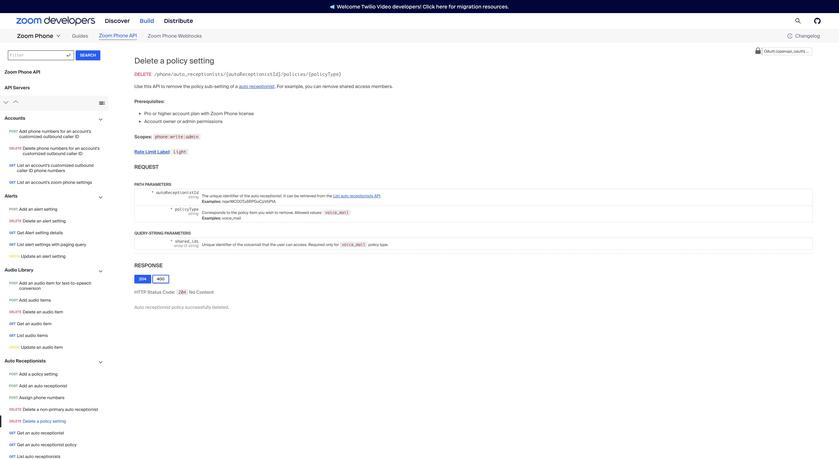 Task type: locate. For each thing, give the bounding box(es) containing it.
1 zoom from the left
[[17, 32, 34, 40]]

phone left down icon
[[35, 32, 53, 40]]

status
[[147, 290, 162, 296]]

0 horizontal spatial zoom
[[17, 32, 34, 40]]

parameters right path
[[145, 182, 171, 187]]

code:
[[163, 290, 175, 296]]

3 phone from the left
[[162, 33, 177, 39]]

phone left the webhooks
[[162, 33, 177, 39]]

2 horizontal spatial phone
[[162, 33, 177, 39]]

no
[[189, 290, 195, 296]]

github image
[[814, 18, 821, 24]]

zoom phone api link
[[99, 32, 137, 40]]

3 zoom from the left
[[148, 33, 161, 39]]

zoom phone webhooks
[[148, 33, 202, 39]]

zoom developer logo image
[[16, 17, 95, 25]]

guides link
[[72, 32, 88, 40]]

history image
[[787, 33, 795, 39]]

notification image
[[330, 4, 335, 9]]

welcome twilio video developers! click here for migration resources. link
[[324, 3, 516, 10]]

click
[[423, 3, 435, 10]]

parameters
[[145, 182, 171, 187], [164, 231, 191, 236]]

phone for zoom phone webhooks
[[162, 33, 177, 39]]

parameters right "string"
[[164, 231, 191, 236]]

changelog link
[[787, 33, 820, 39]]

1 phone from the left
[[35, 32, 53, 40]]

204 left the no
[[178, 290, 186, 295]]

path
[[134, 182, 144, 187]]

resources.
[[483, 3, 509, 10]]

0 vertical spatial 204
[[139, 277, 146, 282]]

2 phone from the left
[[113, 33, 128, 39]]

down image
[[56, 34, 60, 38]]

http
[[134, 290, 146, 296]]

phone
[[35, 32, 53, 40], [113, 33, 128, 39], [162, 33, 177, 39]]

0 horizontal spatial phone
[[35, 32, 53, 40]]

history image
[[787, 33, 793, 39]]

http status code: 204 no content
[[134, 290, 214, 296]]

video
[[377, 3, 391, 10]]

204
[[139, 277, 146, 282], [178, 290, 186, 295]]

1 vertical spatial 204
[[178, 290, 186, 295]]

0 vertical spatial parameters
[[145, 182, 171, 187]]

query-
[[134, 231, 149, 236]]

phone left api
[[113, 33, 128, 39]]

1 horizontal spatial phone
[[113, 33, 128, 39]]

1 horizontal spatial zoom
[[99, 33, 112, 39]]

auto
[[134, 305, 144, 311]]

successfully
[[185, 305, 211, 311]]

2 zoom from the left
[[99, 33, 112, 39]]

2 horizontal spatial zoom
[[148, 33, 161, 39]]

400 button
[[152, 275, 169, 284]]

zoom
[[17, 32, 34, 40], [99, 33, 112, 39], [148, 33, 161, 39]]

204 up http
[[139, 277, 146, 282]]

zoom for zoom phone api
[[99, 33, 112, 39]]

auto receptionist policy successfully deleted.
[[134, 305, 229, 311]]

response
[[134, 262, 163, 269]]

1 horizontal spatial 204
[[178, 290, 186, 295]]

search image
[[795, 18, 801, 24], [795, 18, 801, 24]]

0 horizontal spatial 204
[[139, 277, 146, 282]]



Task type: vqa. For each thing, say whether or not it's contained in the screenshot.
1st Phone
yes



Task type: describe. For each thing, give the bounding box(es) containing it.
zoom for zoom phone
[[17, 32, 34, 40]]

webhooks
[[178, 33, 202, 39]]

github image
[[814, 18, 821, 24]]

twilio
[[361, 3, 376, 10]]

request
[[134, 164, 159, 171]]

welcome
[[337, 3, 360, 10]]

phone for zoom phone
[[35, 32, 53, 40]]

204 inside http status code: 204 no content
[[178, 290, 186, 295]]

phone for zoom phone api
[[113, 33, 128, 39]]

policy
[[172, 305, 184, 311]]

for
[[449, 3, 456, 10]]

query-string parameters
[[134, 231, 191, 236]]

204 inside button
[[139, 277, 146, 282]]

developers!
[[392, 3, 422, 10]]

path parameters
[[134, 182, 171, 187]]

zoom phone webhooks link
[[148, 32, 202, 40]]

400
[[157, 277, 165, 282]]

zoom phone
[[17, 32, 53, 40]]

zoom for zoom phone webhooks
[[148, 33, 161, 39]]

changelog
[[795, 33, 820, 39]]

deleted.
[[212, 305, 229, 311]]

content
[[196, 290, 214, 296]]

guides
[[72, 33, 88, 39]]

receptionist
[[145, 305, 170, 311]]

here
[[436, 3, 447, 10]]

welcome twilio video developers! click here for migration resources.
[[337, 3, 509, 10]]

1 vertical spatial parameters
[[164, 231, 191, 236]]

migration
[[457, 3, 482, 10]]

string
[[149, 231, 164, 236]]

notification image
[[330, 4, 337, 9]]

204 button
[[134, 275, 151, 284]]

zoom phone api
[[99, 33, 137, 39]]

api
[[129, 33, 137, 39]]



